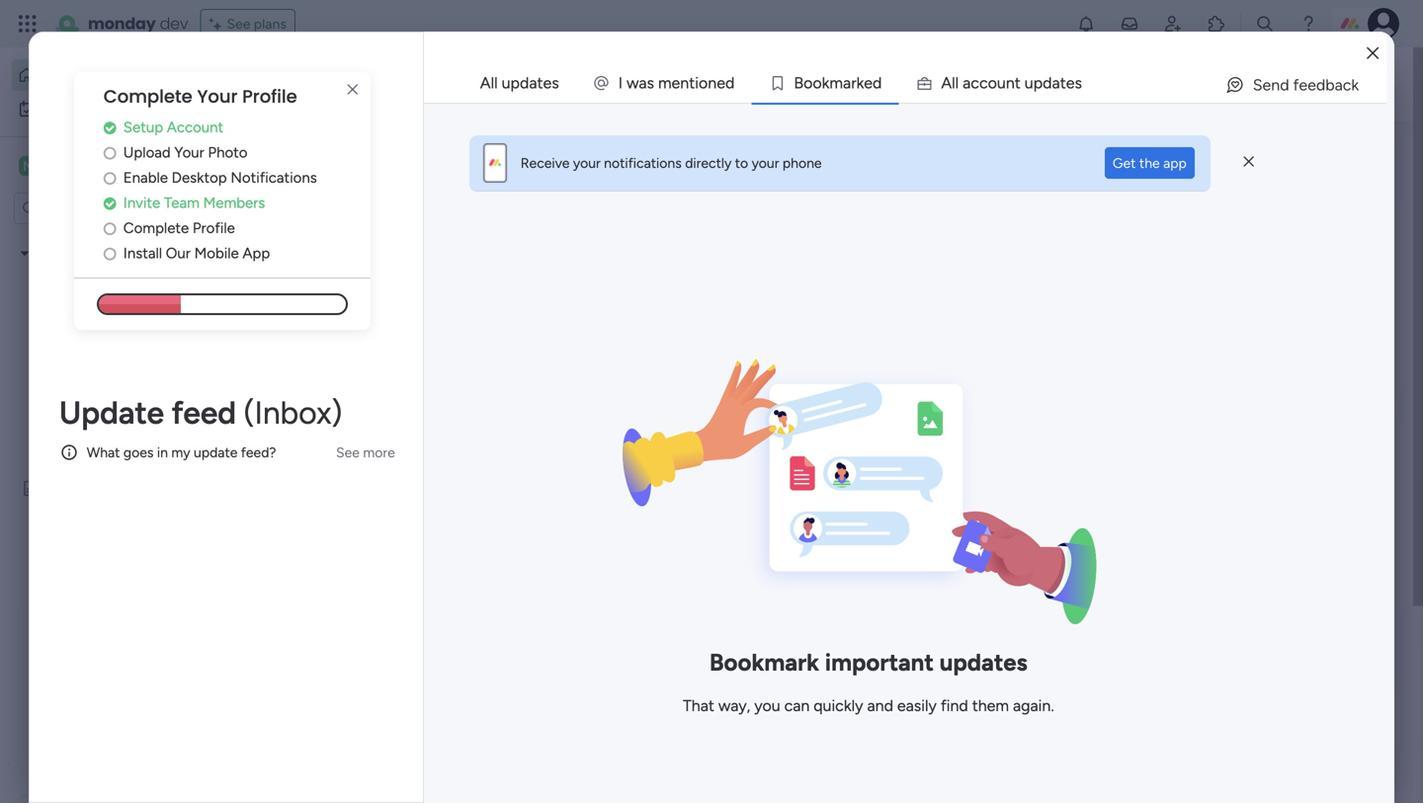 Task type: vqa. For each thing, say whether or not it's contained in the screenshot.
third + 3 from the right
no



Task type: locate. For each thing, give the bounding box(es) containing it.
0 horizontal spatial bugs queue
[[68, 379, 144, 396]]

1 horizontal spatial n
[[708, 74, 717, 92]]

0 horizontal spatial complete your profile
[[104, 84, 297, 109]]

1 c from the left
[[971, 74, 979, 92]]

maria williams image
[[1368, 8, 1399, 40]]

tab list
[[463, 63, 1387, 103]]

bugs up the retrospectives
[[68, 379, 99, 396]]

your for directly
[[752, 155, 779, 171]]

install
[[123, 244, 162, 262]]

i w a s m e n t i o n e d
[[618, 74, 735, 92]]

1 horizontal spatial feed
[[397, 745, 434, 766]]

0 horizontal spatial see
[[227, 15, 250, 32]]

bugs queue up the retrospectives
[[68, 379, 144, 396]]

1 vertical spatial dapulse x slim image
[[1244, 153, 1254, 171]]

getting
[[68, 447, 116, 463]]

0 vertical spatial (inbox)
[[243, 394, 342, 432]]

queue up the retrospectives
[[102, 379, 144, 396]]

bugs
[[359, 362, 394, 381], [68, 379, 99, 396]]

home link
[[12, 59, 212, 91]]

0 vertical spatial complete your profile
[[104, 84, 297, 109]]

more
[[363, 444, 395, 461]]

monday
[[88, 12, 156, 35], [355, 394, 405, 411], [721, 394, 771, 411], [355, 636, 405, 653], [721, 636, 771, 653]]

2 l from the left
[[955, 74, 959, 92]]

circle o image
[[104, 146, 116, 160]]

0 vertical spatial setup
[[123, 118, 163, 136]]

2 c from the left
[[979, 74, 988, 92]]

1 vertical spatial setup account
[[1146, 184, 1247, 201]]

complete
[[104, 84, 192, 109], [1127, 151, 1206, 172], [123, 219, 189, 237]]

1 circle o image from the top
[[104, 171, 116, 186]]

1 horizontal spatial lottie animation element
[[648, 47, 1203, 123]]

2 m from the left
[[830, 74, 843, 92]]

quick search button
[[1251, 65, 1393, 104]]

(inbox)
[[243, 394, 342, 432], [439, 745, 498, 766]]

circle o image
[[104, 171, 116, 186], [104, 221, 116, 236], [104, 246, 116, 261]]

e right p
[[1066, 74, 1075, 92]]

list box containing my scrum team
[[0, 233, 252, 772]]

0 horizontal spatial feedback
[[1170, 86, 1232, 104]]

feedback
[[1293, 76, 1359, 94], [1170, 86, 1232, 104]]

feedback inside the send feedback button
[[1293, 76, 1359, 94]]

1 horizontal spatial bugs
[[359, 362, 394, 381]]

o left p
[[988, 74, 997, 92]]

monday up way,
[[721, 636, 771, 653]]

recent
[[427, 75, 474, 93]]

1 horizontal spatial complete your profile
[[1127, 151, 1302, 172]]

1 horizontal spatial queue
[[398, 362, 446, 381]]

0 horizontal spatial (inbox)
[[243, 394, 342, 432]]

p
[[1033, 74, 1043, 92]]

2 horizontal spatial your
[[752, 155, 779, 171]]

a right i
[[639, 74, 647, 92]]

o
[[699, 74, 708, 92], [804, 74, 813, 92], [813, 74, 822, 92], [988, 74, 997, 92]]

l
[[952, 74, 955, 92], [955, 74, 959, 92]]

2 u from the left
[[1025, 74, 1033, 92]]

1 horizontal spatial setup
[[1146, 184, 1186, 201]]

public board image
[[42, 446, 61, 464], [21, 479, 40, 498]]

dapulse x slim image right app
[[1244, 153, 1254, 171]]

setup account
[[123, 118, 224, 136], [1146, 184, 1247, 201]]

1 vertical spatial complete
[[1127, 151, 1206, 172]]

3 d from the left
[[1043, 74, 1052, 92]]

recently
[[333, 162, 406, 183]]

a right b
[[843, 74, 851, 92]]

b o o k m a r k e d
[[794, 74, 882, 92]]

scrum inside list box
[[58, 245, 96, 262]]

send
[[1253, 76, 1289, 94]]

setup account down app
[[1146, 184, 1247, 201]]

Search in workspace field
[[42, 197, 165, 220]]

0 horizontal spatial account
[[167, 118, 224, 136]]

2 vertical spatial complete
[[123, 219, 189, 237]]

v2 bolt switch image
[[1267, 74, 1279, 95]]

0 horizontal spatial lottie animation element
[[0, 604, 252, 803]]

0 vertical spatial setup account
[[123, 118, 224, 136]]

u left p
[[997, 74, 1006, 92]]

updates up them
[[940, 649, 1028, 677]]

setup up upload
[[123, 118, 163, 136]]

1 horizontal spatial (inbox)
[[439, 745, 498, 766]]

0 vertical spatial feed
[[171, 394, 236, 432]]

to
[[735, 155, 748, 171]]

0 horizontal spatial queue
[[102, 379, 144, 396]]

0 vertical spatial and
[[577, 75, 604, 93]]

my inside my work option
[[45, 100, 64, 117]]

option
[[0, 236, 252, 240]]

setup
[[123, 118, 163, 136], [1146, 184, 1186, 201]]

l left p
[[952, 74, 955, 92]]

m left r
[[830, 74, 843, 92]]

all
[[480, 74, 498, 92]]

0 vertical spatial public board image
[[42, 446, 61, 464]]

1 m from the left
[[658, 74, 672, 92]]

n
[[680, 74, 689, 92], [708, 74, 717, 92], [1006, 74, 1015, 92]]

bookmark important updates
[[709, 649, 1028, 677]]

1 vertical spatial account
[[1190, 184, 1247, 201]]

good morning, maria! quickly access your recent boards, inbox and workspaces
[[282, 54, 604, 115]]

2 vertical spatial circle o image
[[104, 246, 116, 261]]

your down maria!
[[392, 75, 424, 93]]

1 horizontal spatial k
[[856, 74, 864, 92]]

1 vertical spatial and
[[867, 697, 893, 716]]

all
[[690, 696, 703, 713]]

and left i
[[577, 75, 604, 93]]

0 vertical spatial complete
[[104, 84, 192, 109]]

1 horizontal spatial bugs queue
[[359, 362, 446, 381]]

t right p
[[1060, 74, 1066, 92]]

apps image
[[1207, 14, 1226, 34]]

bugs queue up more
[[359, 362, 446, 381]]

0 vertical spatial circle o image
[[104, 171, 116, 186]]

0 vertical spatial check circle image
[[104, 120, 116, 135]]

1 horizontal spatial m
[[830, 74, 843, 92]]

0 horizontal spatial update
[[59, 394, 164, 432]]

m left i
[[658, 74, 672, 92]]

1 vertical spatial circle o image
[[104, 221, 116, 236]]

your inside good morning, maria! quickly access your recent boards, inbox and workspaces
[[392, 75, 424, 93]]

0 horizontal spatial check circle image
[[104, 120, 116, 135]]

get the app
[[1113, 155, 1187, 171]]

updates right all in the left top of the page
[[502, 74, 559, 92]]

bugs up more
[[359, 362, 394, 381]]

1 horizontal spatial check circle image
[[1127, 186, 1139, 200]]

help image
[[1299, 14, 1318, 34]]

profile down the send
[[1251, 151, 1302, 172]]

complete your profile down give feedback
[[1127, 151, 1302, 172]]

l right a
[[955, 74, 959, 92]]

0 horizontal spatial your
[[392, 75, 424, 93]]

n right i
[[708, 74, 717, 92]]

0 vertical spatial account
[[167, 118, 224, 136]]

>
[[434, 394, 443, 411], [505, 394, 514, 411], [800, 394, 809, 411], [871, 394, 880, 411], [434, 636, 443, 653], [800, 636, 809, 653], [871, 636, 880, 653]]

photo
[[208, 144, 248, 161]]

a right p
[[1052, 74, 1060, 92]]

0 vertical spatial update
[[59, 394, 164, 432]]

that
[[683, 697, 714, 716]]

0 horizontal spatial k
[[822, 74, 830, 92]]

queue inside list box
[[102, 379, 144, 396]]

circle o image down search in workspace field
[[104, 221, 116, 236]]

setup account up upload your photo
[[123, 118, 224, 136]]

4 e from the left
[[1066, 74, 1075, 92]]

o right b
[[813, 74, 822, 92]]

setup account link up upload your photo link on the left top of page
[[104, 116, 370, 139]]

list box
[[0, 233, 252, 772]]

my scrum team
[[36, 245, 131, 262]]

tab list containing all updates
[[463, 63, 1387, 103]]

your right receive
[[573, 155, 601, 171]]

0 horizontal spatial feed
[[171, 394, 236, 432]]

2 horizontal spatial t
[[1060, 74, 1066, 92]]

3 circle o image from the top
[[104, 246, 116, 261]]

0 horizontal spatial dapulse x slim image
[[341, 78, 364, 102]]

0 vertical spatial profile
[[242, 84, 297, 109]]

1 horizontal spatial feedback
[[1293, 76, 1359, 94]]

setup down app
[[1146, 184, 1186, 201]]

0 horizontal spatial bugs
[[68, 379, 99, 396]]

check circle image down get
[[1127, 186, 1139, 200]]

quick search results list box
[[305, 185, 1050, 689]]

m
[[658, 74, 672, 92], [830, 74, 843, 92]]

queue
[[398, 362, 446, 381], [102, 379, 144, 396]]

update
[[59, 394, 164, 432], [333, 745, 393, 766]]

feed
[[171, 394, 236, 432], [397, 745, 434, 766]]

plans
[[254, 15, 287, 32]]

o left r
[[804, 74, 813, 92]]

1 vertical spatial complete your profile
[[1127, 151, 1302, 172]]

get the app button
[[1105, 147, 1195, 179]]

0 horizontal spatial n
[[680, 74, 689, 92]]

0 horizontal spatial t
[[689, 74, 695, 92]]

see
[[227, 15, 250, 32], [336, 444, 360, 461]]

feedback for give
[[1170, 86, 1232, 104]]

t left p
[[1015, 74, 1021, 92]]

2 k from the left
[[856, 74, 864, 92]]

1 vertical spatial setup account link
[[1127, 182, 1393, 204]]

1 horizontal spatial your
[[573, 155, 601, 171]]

get
[[1113, 155, 1136, 171]]

1 vertical spatial setup
[[1146, 184, 1186, 201]]

1 horizontal spatial see
[[336, 444, 360, 461]]

2 horizontal spatial d
[[1043, 74, 1052, 92]]

n left p
[[1006, 74, 1015, 92]]

0 horizontal spatial u
[[997, 74, 1006, 92]]

your right to
[[752, 155, 779, 171]]

lottie animation image
[[0, 604, 252, 803]]

m for a
[[830, 74, 843, 92]]

account up upload your photo
[[167, 118, 224, 136]]

can
[[784, 697, 810, 716]]

circle o image for install
[[104, 246, 116, 261]]

and left easily
[[867, 697, 893, 716]]

0 vertical spatial lottie animation element
[[648, 47, 1203, 123]]

1 vertical spatial update
[[333, 745, 393, 766]]

account down get the app button
[[1190, 184, 1247, 201]]

see left plans
[[227, 15, 250, 32]]

see plans button
[[200, 9, 295, 39]]

e right r
[[864, 74, 873, 92]]

see left more
[[336, 444, 360, 461]]

complete your profile up upload your photo
[[104, 84, 297, 109]]

what
[[87, 444, 120, 461]]

enable desktop notifications link
[[104, 167, 370, 189]]

bugs inside quick search results list box
[[359, 362, 394, 381]]

1 vertical spatial public board image
[[21, 479, 40, 498]]

app
[[1163, 155, 1187, 171]]

0 vertical spatial update feed (inbox)
[[59, 394, 342, 432]]

1 u from the left
[[997, 74, 1006, 92]]

e right i
[[717, 74, 725, 92]]

circle o image down circle o image
[[104, 171, 116, 186]]

e left i
[[672, 74, 680, 92]]

n left i
[[680, 74, 689, 92]]

t right w in the left top of the page
[[689, 74, 695, 92]]

send feedback
[[1253, 76, 1359, 94]]

0 horizontal spatial updates
[[502, 74, 559, 92]]

0 vertical spatial see
[[227, 15, 250, 32]]

o right w in the left top of the page
[[699, 74, 708, 92]]

2 n from the left
[[708, 74, 717, 92]]

dapulse x slim image down morning,
[[341, 78, 364, 102]]

1 horizontal spatial and
[[867, 697, 893, 716]]

2 circle o image from the top
[[104, 221, 116, 236]]

circle o image inside complete profile link
[[104, 221, 116, 236]]

1 horizontal spatial d
[[873, 74, 882, 92]]

1 horizontal spatial account
[[1190, 184, 1247, 201]]

home option
[[12, 59, 212, 91]]

2 horizontal spatial n
[[1006, 74, 1015, 92]]

workspaces
[[282, 96, 366, 115]]

getting started element
[[1097, 749, 1393, 803]]

1 horizontal spatial setup account
[[1146, 184, 1247, 201]]

0 horizontal spatial s
[[647, 74, 654, 92]]

1 vertical spatial see
[[336, 444, 360, 461]]

check circle image
[[104, 120, 116, 135], [1127, 186, 1139, 200]]

circle o image inside enable desktop notifications link
[[104, 171, 116, 186]]

1 d from the left
[[725, 74, 735, 92]]

see inside button
[[336, 444, 360, 461]]

dapulse x slim image
[[341, 78, 364, 102], [1244, 153, 1254, 171]]

queue up 'see more' button
[[398, 362, 446, 381]]

s right w in the left top of the page
[[647, 74, 654, 92]]

updates
[[502, 74, 559, 92], [940, 649, 1028, 677]]

setup account link down app
[[1127, 182, 1393, 204]]

1 horizontal spatial profile
[[242, 84, 297, 109]]

w
[[627, 74, 639, 92]]

0 horizontal spatial setup account link
[[104, 116, 370, 139]]

enable
[[123, 169, 168, 187]]

1 horizontal spatial dapulse x slim image
[[1244, 153, 1254, 171]]

a
[[941, 74, 952, 92]]

search
[[1329, 75, 1378, 94]]

1 vertical spatial profile
[[1251, 151, 1302, 172]]

circle o image inside install our mobile app link
[[104, 246, 116, 261]]

lottie animation element
[[648, 47, 1203, 123], [0, 604, 252, 803]]

1 horizontal spatial setup account link
[[1127, 182, 1393, 204]]

monday dev > my team > my scrum team
[[355, 394, 613, 411], [721, 394, 979, 411], [721, 636, 979, 653]]

dev
[[160, 12, 188, 35], [408, 394, 431, 411], [774, 394, 797, 411], [408, 636, 431, 653], [774, 636, 797, 653]]

1 horizontal spatial s
[[1075, 74, 1082, 92]]

1 vertical spatial lottie animation element
[[0, 604, 252, 803]]

all updates link
[[464, 64, 575, 102]]

complete profile link
[[104, 217, 370, 239]]

check circle image up circle o image
[[104, 120, 116, 135]]

d for a l l a c c o u n t u p d a t e s
[[1043, 74, 1052, 92]]

1 horizontal spatial updates
[[940, 649, 1028, 677]]

s right p
[[1075, 74, 1082, 92]]

i
[[695, 74, 699, 92]]

2 vertical spatial profile
[[193, 219, 235, 237]]

feature
[[359, 604, 415, 623]]

k
[[822, 74, 830, 92], [856, 74, 864, 92]]

1 horizontal spatial t
[[1015, 74, 1021, 92]]

0 horizontal spatial and
[[577, 75, 604, 93]]

maria!
[[378, 54, 415, 71]]

in
[[157, 444, 168, 461]]

invite members image
[[1163, 14, 1183, 34]]

m
[[23, 158, 35, 174]]

0 horizontal spatial setup
[[123, 118, 163, 136]]

circle o image left 'install'
[[104, 246, 116, 261]]

0 vertical spatial updates
[[502, 74, 559, 92]]

a
[[639, 74, 647, 92], [843, 74, 851, 92], [963, 74, 971, 92], [1052, 74, 1060, 92]]

a right a
[[963, 74, 971, 92]]

1 l from the left
[[952, 74, 955, 92]]

my team
[[45, 157, 110, 175]]

desktop
[[172, 169, 227, 187]]

u right a
[[1025, 74, 1033, 92]]

bugs queue
[[359, 362, 446, 381], [68, 379, 144, 396]]

profile down good
[[242, 84, 297, 109]]

3 t from the left
[[1060, 74, 1066, 92]]

s
[[647, 74, 654, 92], [1075, 74, 1082, 92]]

profile up mobile
[[193, 219, 235, 237]]

2 s from the left
[[1075, 74, 1082, 92]]

1 vertical spatial updates
[[940, 649, 1028, 677]]

0 horizontal spatial d
[[725, 74, 735, 92]]

select product image
[[18, 14, 38, 34]]

2 o from the left
[[804, 74, 813, 92]]

workspace image
[[19, 155, 39, 177]]

notifications
[[231, 169, 317, 187]]

and inside good morning, maria! quickly access your recent boards, inbox and workspaces
[[577, 75, 604, 93]]

see inside button
[[227, 15, 250, 32]]



Task type: describe. For each thing, give the bounding box(es) containing it.
you
[[754, 697, 780, 716]]

enable desktop notifications
[[123, 169, 317, 187]]

monday up more
[[355, 394, 405, 411]]

0 horizontal spatial setup account
[[123, 118, 224, 136]]

show
[[652, 696, 687, 713]]

work
[[68, 100, 98, 117]]

update
[[194, 444, 238, 461]]

morning,
[[320, 54, 374, 71]]

close recently visited image
[[305, 161, 329, 185]]

recently visited
[[333, 162, 465, 183]]

give feedback
[[1170, 64, 1232, 104]]

search everything image
[[1255, 14, 1275, 34]]

members
[[203, 194, 265, 212]]

see more button
[[328, 437, 403, 468]]

3 e from the left
[[864, 74, 873, 92]]

the
[[1139, 155, 1160, 171]]

bookmark
[[709, 649, 819, 677]]

roadmap
[[725, 362, 794, 381]]

invite
[[123, 194, 160, 212]]

1 horizontal spatial public board image
[[42, 446, 61, 464]]

monday down 'roadmap'
[[721, 394, 771, 411]]

feature spec template
[[359, 604, 522, 623]]

inbox image
[[1120, 14, 1139, 34]]

our
[[166, 244, 191, 262]]

monday up home link at the top of the page
[[88, 12, 156, 35]]

d for i w a s m e n t i o n e d
[[725, 74, 735, 92]]

0 vertical spatial setup account link
[[104, 116, 370, 139]]

4 o from the left
[[988, 74, 997, 92]]

2 a from the left
[[843, 74, 851, 92]]

0 horizontal spatial profile
[[193, 219, 235, 237]]

upload
[[123, 144, 171, 161]]

1 a from the left
[[639, 74, 647, 92]]

workspace selection element
[[19, 154, 113, 178]]

install our mobile app link
[[104, 242, 370, 265]]

see for see more
[[336, 444, 360, 461]]

1 vertical spatial (inbox)
[[439, 745, 498, 766]]

started
[[119, 447, 165, 463]]

2 e from the left
[[717, 74, 725, 92]]

upload your photo
[[123, 144, 248, 161]]

complete inside complete profile link
[[123, 219, 189, 237]]

show all
[[652, 696, 703, 713]]

inbox
[[534, 75, 573, 93]]

1 vertical spatial feed
[[397, 745, 434, 766]]

retrospectives
[[68, 413, 161, 430]]

1 n from the left
[[680, 74, 689, 92]]

template
[[456, 604, 522, 623]]

see more
[[336, 444, 395, 461]]

1 vertical spatial check circle image
[[1127, 186, 1139, 200]]

b
[[794, 74, 804, 92]]

2 t from the left
[[1015, 74, 1021, 92]]

1 vertical spatial update feed (inbox)
[[333, 745, 498, 766]]

them
[[972, 697, 1009, 716]]

see for see plans
[[227, 15, 250, 32]]

my
[[171, 444, 190, 461]]

monday dev
[[88, 12, 188, 35]]

my inside the workspace selection element
[[45, 157, 68, 175]]

quick search
[[1284, 75, 1378, 94]]

monday dev > my team
[[355, 636, 502, 653]]

home
[[43, 67, 81, 84]]

monday down feature at the left of the page
[[355, 636, 405, 653]]

m for e
[[658, 74, 672, 92]]

my work option
[[12, 93, 212, 125]]

0 horizontal spatial public board image
[[21, 479, 40, 498]]

monday dev > my team > my scrum team link
[[687, 443, 1034, 665]]

2 d from the left
[[873, 74, 882, 92]]

upload your photo link
[[104, 142, 370, 164]]

your for quickly
[[392, 75, 424, 93]]

good
[[282, 54, 316, 71]]

your up the desktop
[[174, 144, 204, 161]]

invite team members link
[[104, 192, 370, 214]]

your right app
[[1210, 151, 1247, 172]]

easily
[[897, 697, 937, 716]]

bugs queue inside list box
[[68, 379, 144, 396]]

circle o image for complete
[[104, 221, 116, 236]]

1 e from the left
[[672, 74, 680, 92]]

feedback for send
[[1293, 76, 1359, 94]]

queue inside quick search results list box
[[398, 362, 446, 381]]

3 a from the left
[[963, 74, 971, 92]]

a l l a c c o u n t u p d a t e s
[[941, 74, 1082, 92]]

bugs queue inside quick search results list box
[[359, 362, 446, 381]]

caret down image
[[21, 247, 29, 260]]

receive your notifications directly to your phone
[[521, 155, 822, 171]]

all updates
[[480, 74, 559, 92]]

install our mobile app
[[123, 244, 270, 262]]

1 k from the left
[[822, 74, 830, 92]]

check circle image
[[104, 196, 116, 211]]

boards,
[[478, 75, 530, 93]]

1 horizontal spatial update
[[333, 745, 393, 766]]

1 t from the left
[[689, 74, 695, 92]]

app
[[243, 244, 270, 262]]

tasks
[[68, 279, 102, 295]]

quickly
[[282, 75, 335, 93]]

way,
[[718, 697, 750, 716]]

phone
[[783, 155, 822, 171]]

my inside list box
[[36, 245, 55, 262]]

0 vertical spatial dapulse x slim image
[[341, 78, 364, 102]]

send feedback button
[[1217, 69, 1367, 101]]

bugs inside list box
[[68, 379, 99, 396]]

my work link
[[12, 93, 212, 125]]

1 s from the left
[[647, 74, 654, 92]]

my work
[[45, 100, 98, 117]]

3 o from the left
[[813, 74, 822, 92]]

notifications
[[604, 155, 682, 171]]

receive
[[521, 155, 570, 171]]

access
[[339, 75, 388, 93]]

find
[[941, 697, 968, 716]]

notifications image
[[1076, 14, 1096, 34]]

what goes in my update feed?
[[87, 444, 276, 461]]

important
[[825, 649, 934, 677]]

team inside the workspace selection element
[[72, 157, 110, 175]]

your up photo in the left top of the page
[[197, 84, 238, 109]]

show all button
[[644, 689, 711, 720]]

complete profile
[[123, 219, 235, 237]]

that way, you can quickly and easily find them again.
[[683, 697, 1054, 716]]

i
[[618, 74, 623, 92]]

2 horizontal spatial profile
[[1251, 151, 1302, 172]]

1 o from the left
[[699, 74, 708, 92]]

goes
[[123, 444, 154, 461]]

invite team members
[[123, 194, 265, 212]]

team inside invite team members link
[[164, 194, 200, 212]]

3 n from the left
[[1006, 74, 1015, 92]]

again.
[[1013, 697, 1054, 716]]

4 a from the left
[[1052, 74, 1060, 92]]

close image
[[1367, 46, 1379, 61]]

circle o image for enable
[[104, 171, 116, 186]]

sprints
[[68, 312, 112, 329]]

quick
[[1284, 75, 1325, 94]]

team inside monday dev > my team > my scrum team link
[[835, 636, 868, 653]]

directly
[[685, 155, 732, 171]]



